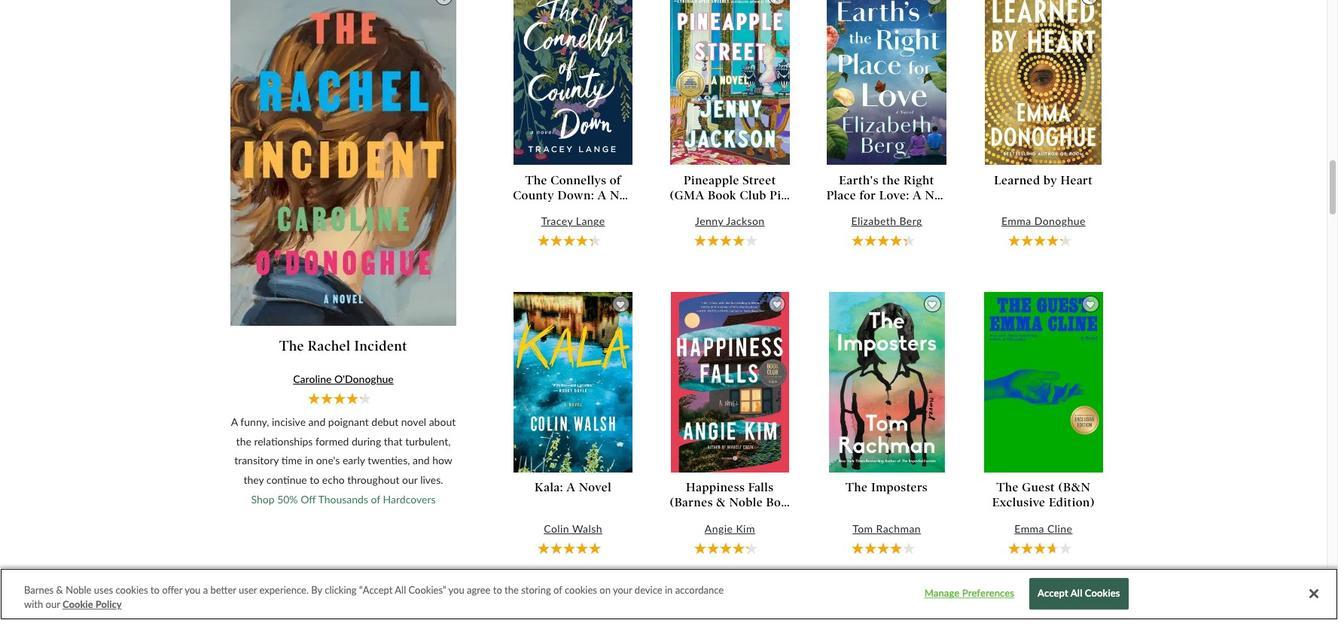 Task type: locate. For each thing, give the bounding box(es) containing it.
the
[[525, 173, 547, 187], [279, 338, 304, 355], [846, 481, 868, 495], [996, 481, 1019, 495]]

tracey lange
[[541, 215, 605, 228]]

1 vertical spatial club
[[798, 496, 825, 510]]

1 horizontal spatial club
[[798, 496, 825, 510]]

kim
[[736, 522, 755, 535]]

1 horizontal spatial to
[[310, 474, 319, 487]]

the inside earth's the right place for love: a novel
[[882, 173, 900, 187]]

& down the happiness
[[716, 496, 726, 510]]

1 horizontal spatial &
[[716, 496, 726, 510]]

a
[[597, 188, 607, 202], [913, 188, 922, 202], [231, 415, 238, 428], [566, 481, 576, 495]]

0 vertical spatial in
[[305, 454, 313, 467]]

off
[[301, 493, 316, 506]]

1 horizontal spatial in
[[665, 584, 673, 596]]

1 vertical spatial our
[[46, 599, 60, 611]]

novel down the right
[[925, 188, 958, 202]]

better
[[210, 584, 236, 596]]

throughout
[[347, 474, 399, 487]]

1 vertical spatial &
[[56, 584, 63, 596]]

the up love:
[[882, 173, 900, 187]]

title: the imposters, author: tom rachman image
[[829, 292, 945, 473]]

jenny
[[695, 215, 723, 228]]

noble up cookie
[[66, 584, 91, 596]]

0 horizontal spatial book
[[708, 188, 736, 202]]

0 horizontal spatial of
[[371, 493, 380, 506]]

the left storing
[[505, 584, 519, 596]]

kala: a novel
[[535, 481, 612, 495]]

novel
[[610, 188, 643, 202], [925, 188, 958, 202], [579, 481, 612, 495]]

of inside a funny, incisive and poignant debut novel about the relationships formed during that turbulent, transitory time in one's early twenties, and how they continue to echo throughout our lives. shop 50% off thousands of hardcovers
[[371, 493, 380, 506]]

guest
[[1022, 481, 1055, 495]]

1 horizontal spatial book
[[766, 496, 795, 510]]

edition) down "(b&n"
[[1049, 496, 1095, 510]]

0 horizontal spatial club
[[740, 188, 766, 202]]

book down 'pineapple'
[[708, 188, 736, 202]]

0 vertical spatial our
[[402, 474, 418, 487]]

accept
[[1038, 588, 1068, 600]]

title: pineapple street (gma book club pick), author: jenny jackson image
[[670, 0, 790, 165]]

1 horizontal spatial the
[[505, 584, 519, 596]]

by
[[1044, 173, 1057, 187]]

of right connellys
[[610, 173, 621, 187]]

the for connellys
[[525, 173, 547, 187]]

the up "tom"
[[846, 481, 868, 495]]

& inside barnes & noble uses cookies to offer you a better user experience. by clicking "accept all cookies" you agree to the storing of cookies on your device in accordance with our
[[56, 584, 63, 596]]

rachman
[[876, 522, 921, 535]]

emma
[[1001, 215, 1031, 227], [1014, 522, 1044, 535]]

all inside barnes & noble uses cookies to offer you a better user experience. by clicking "accept all cookies" you agree to the storing of cookies on your device in accordance with our
[[395, 584, 406, 596]]

the rachel incident
[[279, 338, 407, 355]]

cline
[[1047, 522, 1073, 535]]

0 horizontal spatial to
[[150, 584, 160, 596]]

you left a
[[185, 584, 201, 596]]

in inside a funny, incisive and poignant debut novel about the relationships formed during that turbulent, transitory time in one's early twenties, and how they continue to echo throughout our lives. shop 50% off thousands of hardcovers
[[305, 454, 313, 467]]

kala: a novel link
[[513, 481, 633, 496]]

jenny jackson
[[695, 215, 765, 228]]

kala:
[[535, 481, 563, 495]]

formed
[[315, 435, 349, 448]]

emma down exclusive in the right bottom of the page
[[1014, 522, 1044, 535]]

2 horizontal spatial to
[[493, 584, 502, 596]]

0 vertical spatial book
[[708, 188, 736, 202]]

earth's the right place for love: a novel
[[826, 173, 958, 202]]

barnes & noble uses cookies to offer you a better user experience. by clicking "accept all cookies" you agree to the storing of cookies on your device in accordance with our
[[24, 584, 724, 611]]

the for rachel
[[279, 338, 304, 355]]

you
[[185, 584, 201, 596], [448, 584, 464, 596]]

0 horizontal spatial noble
[[66, 584, 91, 596]]

1 vertical spatial and
[[413, 454, 430, 467]]

50%
[[277, 493, 298, 506]]

a left funny, in the left of the page
[[231, 415, 238, 428]]

0 vertical spatial and
[[308, 415, 325, 428]]

you left agree
[[448, 584, 464, 596]]

cookie policy
[[62, 599, 122, 611]]

the down funny, in the left of the page
[[236, 435, 251, 448]]

title: the connellys of county down: a novel, author: tracey lange image
[[514, 0, 632, 165]]

noble down falls
[[729, 496, 763, 510]]

our up hardcovers
[[402, 474, 418, 487]]

1 horizontal spatial cookies
[[565, 584, 597, 596]]

0 horizontal spatial in
[[305, 454, 313, 467]]

1 horizontal spatial our
[[402, 474, 418, 487]]

1 vertical spatial the
[[236, 435, 251, 448]]

and up formed
[[308, 415, 325, 428]]

title: the guest (b&n exclusive edition), author: emma cline image
[[984, 292, 1103, 473]]

a
[[203, 584, 208, 596]]

edition) up "tom"
[[828, 496, 874, 510]]

the for imposters
[[846, 481, 868, 495]]

1 vertical spatial noble
[[66, 584, 91, 596]]

book down falls
[[766, 496, 795, 510]]

0 horizontal spatial our
[[46, 599, 60, 611]]

1 horizontal spatial all
[[1071, 588, 1082, 600]]

love:
[[879, 188, 909, 202]]

and down turbulent,
[[413, 454, 430, 467]]

a down the right
[[913, 188, 922, 202]]

your
[[613, 584, 632, 596]]

2 edition) from the left
[[1049, 496, 1095, 510]]

elizabeth berg
[[851, 215, 922, 228]]

for
[[860, 188, 876, 202]]

1 horizontal spatial of
[[553, 584, 562, 596]]

0 horizontal spatial the
[[236, 435, 251, 448]]

with
[[24, 599, 43, 611]]

1 vertical spatial in
[[665, 584, 673, 596]]

club inside happiness falls (barnes & noble book club edition)
[[798, 496, 825, 510]]

of right storing
[[553, 584, 562, 596]]

to right agree
[[493, 584, 502, 596]]

and
[[308, 415, 325, 428], [413, 454, 430, 467]]

the inside a funny, incisive and poignant debut novel about the relationships formed during that turbulent, transitory time in one's early twenties, and how they continue to echo throughout our lives. shop 50% off thousands of hardcovers
[[236, 435, 251, 448]]

title: the rachel incident, author: caroline o'donoghue image
[[230, 0, 456, 326]]

& right "barnes"
[[56, 584, 63, 596]]

our right with
[[46, 599, 60, 611]]

the inside the imposters link
[[846, 481, 868, 495]]

elizabeth
[[851, 215, 896, 228]]

the connellys of county down: a novel
[[513, 173, 643, 202]]

2 horizontal spatial of
[[610, 173, 621, 187]]

2 vertical spatial the
[[505, 584, 519, 596]]

debut
[[371, 415, 398, 428]]

place
[[826, 188, 856, 202]]

cookie
[[62, 599, 93, 611]]

walsh
[[572, 522, 602, 535]]

pineapple street (gma book club pick)
[[670, 173, 799, 202]]

the inside barnes & noble uses cookies to offer you a better user experience. by clicking "accept all cookies" you agree to the storing of cookies on your device in accordance with our
[[505, 584, 519, 596]]

in right device
[[665, 584, 673, 596]]

0 horizontal spatial you
[[185, 584, 201, 596]]

2 vertical spatial of
[[553, 584, 562, 596]]

0 horizontal spatial edition)
[[828, 496, 874, 510]]

the up the county
[[525, 173, 547, 187]]

noble inside happiness falls (barnes & noble book club edition)
[[729, 496, 763, 510]]

&
[[716, 496, 726, 510], [56, 584, 63, 596]]

learned by heart link
[[983, 173, 1104, 188]]

of down throughout
[[371, 493, 380, 506]]

1 horizontal spatial you
[[448, 584, 464, 596]]

the
[[882, 173, 900, 187], [236, 435, 251, 448], [505, 584, 519, 596]]

book inside pineapple street (gma book club pick)
[[708, 188, 736, 202]]

0 vertical spatial &
[[716, 496, 726, 510]]

1 edition) from the left
[[828, 496, 874, 510]]

manage
[[924, 588, 960, 600]]

1 vertical spatial of
[[371, 493, 380, 506]]

2 horizontal spatial the
[[882, 173, 900, 187]]

all
[[395, 584, 406, 596], [1071, 588, 1082, 600]]

1 cookies from the left
[[116, 584, 148, 596]]

0 horizontal spatial &
[[56, 584, 63, 596]]

offer
[[162, 584, 182, 596]]

1 horizontal spatial noble
[[729, 496, 763, 510]]

1 horizontal spatial edition)
[[1049, 496, 1095, 510]]

all inside the accept all cookies button
[[1071, 588, 1082, 600]]

0 vertical spatial the
[[882, 173, 900, 187]]

all right "accept
[[395, 584, 406, 596]]

0 vertical spatial club
[[740, 188, 766, 202]]

the inside the connellys of county down: a novel
[[525, 173, 547, 187]]

that
[[384, 435, 403, 448]]

0 horizontal spatial cookies
[[116, 584, 148, 596]]

accept all cookies button
[[1029, 579, 1128, 610]]

accept all cookies
[[1038, 588, 1120, 600]]

street
[[743, 173, 776, 187]]

edition) inside happiness falls (barnes & noble book club edition)
[[828, 496, 874, 510]]

funny,
[[240, 415, 269, 428]]

2 you from the left
[[448, 584, 464, 596]]

the left rachel
[[279, 338, 304, 355]]

0 vertical spatial emma
[[1001, 215, 1031, 227]]

shop 50% off thousands of hardcovers link
[[251, 493, 436, 506]]

caroline o'donoghue
[[293, 372, 394, 385]]

cookie policy link
[[62, 598, 122, 613]]

earth's
[[839, 173, 879, 187]]

a inside earth's the right place for love: a novel
[[913, 188, 922, 202]]

1 vertical spatial book
[[766, 496, 795, 510]]

in right the time
[[305, 454, 313, 467]]

of inside the connellys of county down: a novel
[[610, 173, 621, 187]]

device
[[635, 584, 662, 596]]

emma down the learned at the right of the page
[[1001, 215, 1031, 227]]

novel right down:
[[610, 188, 643, 202]]

o'donoghue
[[334, 372, 394, 385]]

tom rachman link
[[826, 522, 947, 536]]

cookies up policy
[[116, 584, 148, 596]]

all right accept
[[1071, 588, 1082, 600]]

0 horizontal spatial all
[[395, 584, 406, 596]]

to left offer
[[150, 584, 160, 596]]

cookies left on
[[565, 584, 597, 596]]

happiness
[[686, 481, 745, 495]]

the inside the guest (b&n exclusive edition)
[[996, 481, 1019, 495]]

to left echo
[[310, 474, 319, 487]]

continue
[[266, 474, 307, 487]]

of
[[610, 173, 621, 187], [371, 493, 380, 506], [553, 584, 562, 596]]

the up exclusive in the right bottom of the page
[[996, 481, 1019, 495]]

a right down:
[[597, 188, 607, 202]]

a inside the connellys of county down: a novel
[[597, 188, 607, 202]]

incisive
[[272, 415, 306, 428]]

imposters
[[871, 481, 928, 495]]

0 vertical spatial noble
[[729, 496, 763, 510]]

how
[[432, 454, 452, 467]]

to inside a funny, incisive and poignant debut novel about the relationships formed during that turbulent, transitory time in one's early twenties, and how they continue to echo throughout our lives. shop 50% off thousands of hardcovers
[[310, 474, 319, 487]]

0 vertical spatial of
[[610, 173, 621, 187]]

thousands
[[318, 493, 368, 506]]

1 vertical spatial emma
[[1014, 522, 1044, 535]]

tracey
[[541, 215, 573, 228]]

the inside 'the rachel incident' link
[[279, 338, 304, 355]]



Task type: vqa. For each thing, say whether or not it's contained in the screenshot.


Task type: describe. For each thing, give the bounding box(es) containing it.
emma for the guest (b&n
[[1014, 522, 1044, 535]]

emma for learned by heart
[[1001, 215, 1031, 227]]

book inside happiness falls (barnes & noble book club edition)
[[766, 496, 795, 510]]

experience.
[[259, 584, 309, 596]]

on
[[600, 584, 611, 596]]

edition) inside the guest (b&n exclusive edition)
[[1049, 496, 1095, 510]]

novel inside earth's the right place for love: a novel
[[925, 188, 958, 202]]

in inside barnes & noble uses cookies to offer you a better user experience. by clicking "accept all cookies" you agree to the storing of cookies on your device in accordance with our
[[665, 584, 673, 596]]

they
[[243, 474, 264, 487]]

title: learned by heart, author: emma donoghue image
[[985, 0, 1102, 165]]

lange
[[576, 215, 605, 228]]

barnes
[[24, 584, 54, 596]]

novel up walsh
[[579, 481, 612, 495]]

cookies"
[[408, 584, 446, 596]]

during
[[352, 435, 381, 448]]

manage preferences
[[924, 588, 1014, 600]]

the imposters link
[[826, 481, 947, 496]]

our inside barnes & noble uses cookies to offer you a better user experience. by clicking "accept all cookies" you agree to the storing of cookies on your device in accordance with our
[[46, 599, 60, 611]]

about
[[429, 415, 456, 428]]

& inside happiness falls (barnes & noble book club edition)
[[716, 496, 726, 510]]

privacy alert dialog
[[0, 568, 1338, 620]]

connellys
[[551, 173, 607, 187]]

of inside barnes & noble uses cookies to offer you a better user experience. by clicking "accept all cookies" you agree to the storing of cookies on your device in accordance with our
[[553, 584, 562, 596]]

club inside pineapple street (gma book club pick)
[[740, 188, 766, 202]]

(gma
[[670, 188, 704, 202]]

incident
[[354, 338, 407, 355]]

caroline
[[293, 372, 332, 385]]

emma cline link
[[983, 522, 1104, 537]]

accordance
[[675, 584, 724, 596]]

learned
[[994, 173, 1040, 187]]

falls
[[748, 481, 774, 495]]

transitory
[[234, 454, 279, 467]]

down:
[[558, 188, 594, 202]]

right
[[904, 173, 934, 187]]

title: earth's the right place for love: a novel, author: elizabeth berg image
[[827, 0, 946, 165]]

uses
[[94, 584, 113, 596]]

1 horizontal spatial and
[[413, 454, 430, 467]]

colin
[[544, 522, 569, 535]]

the imposters
[[846, 481, 928, 495]]

echo
[[322, 474, 345, 487]]

novel
[[401, 415, 426, 428]]

one's
[[316, 454, 340, 467]]

learned by heart
[[994, 173, 1093, 187]]

tracey lange link
[[513, 215, 633, 229]]

noble inside barnes & noble uses cookies to offer you a better user experience. by clicking "accept all cookies" you agree to the storing of cookies on your device in accordance with our
[[66, 584, 91, 596]]

donoghue
[[1034, 215, 1086, 227]]

relationships
[[254, 435, 313, 448]]

a inside a funny, incisive and poignant debut novel about the relationships formed during that turbulent, transitory time in one's early twenties, and how they continue to echo throughout our lives. shop 50% off thousands of hardcovers
[[231, 415, 238, 428]]

2 cookies from the left
[[565, 584, 597, 596]]

storing
[[521, 584, 551, 596]]

jenny jackson link
[[670, 215, 790, 229]]

user
[[239, 584, 257, 596]]

lives.
[[420, 474, 443, 487]]

colin walsh link
[[513, 522, 633, 536]]

emma donoghue
[[1001, 215, 1086, 227]]

pick)
[[770, 188, 799, 202]]

clicking
[[325, 584, 357, 596]]

hardcovers
[[383, 493, 436, 506]]

tom rachman
[[852, 522, 921, 535]]

(b&n
[[1058, 481, 1091, 495]]

poignant
[[328, 415, 369, 428]]

county
[[513, 188, 554, 202]]

preferences
[[962, 588, 1014, 600]]

shop
[[251, 493, 274, 506]]

colin walsh
[[544, 522, 602, 535]]

policy
[[95, 599, 122, 611]]

a right kala:
[[566, 481, 576, 495]]

our inside a funny, incisive and poignant debut novel about the relationships formed during that turbulent, transitory time in one's early twenties, and how they continue to echo throughout our lives. shop 50% off thousands of hardcovers
[[402, 474, 418, 487]]

angie kim link
[[670, 522, 790, 537]]

the guest (b&n exclusive edition)
[[992, 481, 1095, 510]]

the for guest
[[996, 481, 1019, 495]]

novel inside the connellys of county down: a novel
[[610, 188, 643, 202]]

0 horizontal spatial and
[[308, 415, 325, 428]]

"accept
[[359, 584, 393, 596]]

heart
[[1061, 173, 1093, 187]]

jackson
[[726, 215, 765, 228]]

rachel
[[308, 338, 351, 355]]

(barnes
[[670, 496, 713, 510]]

title: kala: a novel, author: colin walsh image
[[513, 292, 633, 473]]

by
[[311, 584, 322, 596]]

elizabeth berg link
[[826, 215, 947, 229]]

happiness falls (barnes & noble book club edition)
[[670, 481, 874, 510]]

angie kim
[[705, 522, 755, 535]]

emma cline
[[1014, 522, 1073, 535]]

manage preferences button
[[922, 580, 1016, 609]]

tom
[[852, 522, 873, 535]]

title: happiness falls (barnes & noble book club edition), author: angie kim image
[[671, 292, 789, 473]]

twenties,
[[368, 454, 410, 467]]

caroline o'donoghue link
[[293, 370, 394, 388]]

1 you from the left
[[185, 584, 201, 596]]

cookies
[[1085, 588, 1120, 600]]



